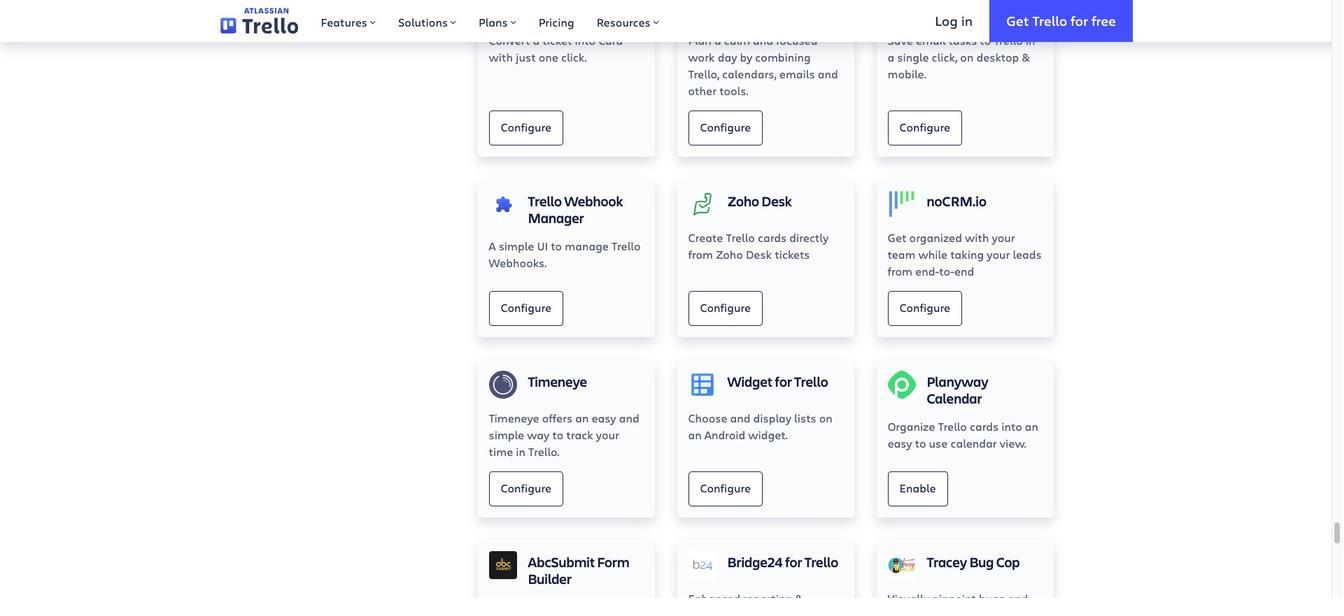 Task type: describe. For each thing, give the bounding box(es) containing it.
to inside the save email tasks to trello in a single click, on desktop & mobile.
[[980, 33, 991, 47]]

calm
[[724, 33, 750, 47]]

zoho desk
[[727, 191, 792, 210]]

into for click.
[[575, 33, 596, 47]]

with inside get organized with your team while taking your leads from end-to-end
[[965, 230, 989, 245]]

easy inside 'timeneye offers an easy and simple way to track your time in trello.'
[[592, 411, 616, 425]]

form
[[597, 553, 629, 571]]

builder
[[528, 569, 572, 588]]

an inside 'timeneye offers an easy and simple way to track your time in trello.'
[[575, 411, 589, 425]]

plan
[[688, 33, 712, 47]]

while
[[918, 247, 948, 261]]

one
[[539, 49, 558, 64]]

widget.
[[748, 427, 788, 442]]

way
[[527, 427, 550, 442]]

plans button
[[468, 0, 527, 42]]

end
[[954, 264, 974, 278]]

convert
[[489, 33, 530, 47]]

1 vertical spatial your
[[987, 247, 1010, 261]]

team
[[888, 247, 916, 261]]

into for calendar
[[1002, 419, 1022, 434]]

work
[[688, 49, 715, 64]]

get for get organized with your team while taking your leads from end-to-end
[[888, 230, 907, 245]]

save email tasks to trello in a single click, on desktop & mobile.
[[888, 33, 1035, 81]]

ticket
[[542, 33, 572, 47]]

emails
[[779, 66, 815, 81]]

plans
[[479, 15, 508, 29]]

get trello for free link
[[990, 0, 1133, 42]]

a for day
[[714, 33, 721, 47]]

day
[[718, 49, 737, 64]]

trello right bridge24
[[804, 553, 839, 571]]

get organized with your team while taking your leads from end-to-end
[[888, 230, 1042, 278]]

configure link for convert a ticket into card with just one click.
[[489, 110, 563, 145]]

0 vertical spatial zoho
[[727, 191, 759, 210]]

simple inside 'timeneye offers an easy and simple way to track your time in trello.'
[[489, 427, 524, 442]]

widget for trello
[[727, 372, 828, 391]]

an inside organize trello cards into an easy to use calendar view.
[[1025, 419, 1039, 434]]

enable link
[[888, 471, 948, 506]]

end-
[[915, 264, 939, 278]]

a inside the save email tasks to trello in a single click, on desktop & mobile.
[[888, 49, 894, 64]]

combining
[[755, 49, 811, 64]]

cards for calendar
[[970, 419, 999, 434]]

card
[[598, 33, 623, 47]]

lists
[[794, 411, 816, 425]]

taking
[[950, 247, 984, 261]]

nocrm.io
[[927, 191, 987, 210]]

single
[[897, 49, 929, 64]]

planyway calendar
[[927, 372, 989, 408]]

easy inside organize trello cards into an easy to use calendar view.
[[888, 436, 912, 450]]

choose
[[688, 411, 727, 425]]

from inside get organized with your team while taking your leads from end-to-end
[[888, 264, 913, 278]]

organized
[[909, 230, 962, 245]]

calendar
[[927, 389, 982, 408]]

trello,
[[688, 66, 719, 81]]

solutions button
[[387, 0, 468, 42]]

calendar
[[951, 436, 997, 450]]

resources button
[[586, 0, 670, 42]]

pricing
[[539, 15, 574, 29]]

tools.
[[719, 83, 748, 98]]

free
[[1092, 12, 1116, 29]]

features
[[321, 15, 367, 29]]

directly
[[789, 230, 829, 245]]

0 vertical spatial desk
[[762, 191, 792, 210]]

manage
[[565, 238, 609, 253]]

ui
[[537, 238, 548, 253]]

an inside choose and display lists on an android widget.
[[688, 427, 702, 442]]

trello inside organize trello cards into an easy to use calendar view.
[[938, 419, 967, 434]]

configure for create trello cards directly from zoho desk tickets
[[700, 300, 751, 315]]

widget
[[727, 372, 773, 391]]

desktop
[[976, 49, 1019, 64]]

configure for get organized with your team while taking your leads from end-to-end
[[900, 300, 950, 315]]

to inside a simple ui to manage trello webhooks.
[[551, 238, 562, 253]]

log in link
[[918, 0, 990, 42]]

track
[[566, 427, 593, 442]]

focused
[[776, 33, 818, 47]]

desk inside create trello cards directly from zoho desk tickets
[[746, 247, 772, 261]]

configure link for get organized with your team while taking your leads from end-to-end
[[888, 291, 962, 326]]

trello up lists in the bottom right of the page
[[794, 372, 828, 391]]

bug
[[970, 553, 994, 571]]

and inside 'timeneye offers an easy and simple way to track your time in trello.'
[[619, 411, 639, 425]]

trello webhook manager
[[528, 191, 623, 227]]

convert a ticket into card with just one click.
[[489, 33, 623, 64]]

features button
[[310, 0, 387, 42]]

log in
[[935, 12, 973, 29]]

0 vertical spatial your
[[992, 230, 1015, 245]]

cop
[[996, 553, 1020, 571]]

click,
[[932, 49, 958, 64]]

choose and display lists on an android widget.
[[688, 411, 833, 442]]

offers
[[542, 411, 573, 425]]

to inside 'timeneye offers an easy and simple way to track your time in trello.'
[[552, 427, 564, 442]]

tickets
[[775, 247, 810, 261]]

trello inside trello webhook manager
[[528, 191, 562, 210]]

click.
[[561, 49, 587, 64]]

for for bridge24 for trello
[[785, 553, 802, 571]]

configure for save email tasks to trello in a single click, on desktop & mobile.
[[900, 120, 950, 134]]

abcsubmit form builder
[[528, 553, 629, 588]]

tracey bug cop
[[927, 553, 1020, 571]]

zoho inside create trello cards directly from zoho desk tickets
[[716, 247, 743, 261]]

time
[[489, 444, 513, 459]]

manager
[[528, 208, 584, 227]]

trello inside create trello cards directly from zoho desk tickets
[[726, 230, 755, 245]]



Task type: locate. For each thing, give the bounding box(es) containing it.
get trello for free
[[1006, 12, 1116, 29]]

into up click.
[[575, 33, 596, 47]]

simple inside a simple ui to manage trello webhooks.
[[499, 238, 534, 253]]

for left the free
[[1071, 12, 1088, 29]]

view.
[[1000, 436, 1027, 450]]

configure link for save email tasks to trello in a single click, on desktop & mobile.
[[888, 110, 962, 145]]

in inside 'timeneye offers an easy and simple way to track your time in trello.'
[[516, 444, 526, 459]]

android
[[705, 427, 745, 442]]

configure for convert a ticket into card with just one click.
[[501, 120, 551, 134]]

configure for a simple ui to manage trello webhooks.
[[501, 300, 551, 315]]

1 vertical spatial with
[[965, 230, 989, 245]]

1 vertical spatial simple
[[489, 427, 524, 442]]

resources
[[597, 15, 651, 29]]

1 horizontal spatial get
[[1006, 12, 1029, 29]]

calendars,
[[722, 66, 777, 81]]

timeneye for timeneye
[[528, 372, 587, 391]]

atlassian trello image
[[220, 8, 298, 34]]

0 horizontal spatial into
[[575, 33, 596, 47]]

leads
[[1013, 247, 1042, 261]]

zoho down create in the right top of the page
[[716, 247, 743, 261]]

1 vertical spatial timeneye
[[489, 411, 539, 425]]

configure for timeneye offers an easy and simple way to track your time in trello.
[[501, 481, 551, 495]]

your left leads
[[987, 247, 1010, 261]]

and
[[753, 33, 773, 47], [818, 66, 838, 81], [619, 411, 639, 425], [730, 411, 751, 425]]

to up desktop
[[980, 33, 991, 47]]

organize
[[888, 419, 935, 434]]

1 horizontal spatial cards
[[970, 419, 999, 434]]

tracey
[[927, 553, 967, 571]]

cards up the tickets
[[758, 230, 787, 245]]

for right widget
[[775, 372, 792, 391]]

from inside create trello cards directly from zoho desk tickets
[[688, 247, 713, 261]]

2 vertical spatial in
[[516, 444, 526, 459]]

get
[[1006, 12, 1029, 29], [888, 230, 907, 245]]

2 vertical spatial for
[[785, 553, 802, 571]]

log
[[935, 12, 958, 29]]

from down team
[[888, 264, 913, 278]]

trello.
[[528, 444, 559, 459]]

0 vertical spatial into
[[575, 33, 596, 47]]

configure
[[501, 120, 551, 134], [700, 120, 751, 134], [900, 120, 950, 134], [501, 300, 551, 315], [700, 300, 751, 315], [900, 300, 950, 315], [501, 481, 551, 495], [700, 481, 751, 495]]

0 vertical spatial on
[[960, 49, 974, 64]]

trello right create in the right top of the page
[[726, 230, 755, 245]]

by
[[740, 49, 752, 64]]

bridge24 for trello
[[727, 553, 839, 571]]

1 horizontal spatial from
[[888, 264, 913, 278]]

just
[[516, 49, 536, 64]]

0 vertical spatial for
[[1071, 12, 1088, 29]]

2 vertical spatial your
[[596, 427, 619, 442]]

1 vertical spatial for
[[775, 372, 792, 391]]

save
[[888, 33, 913, 47]]

1 vertical spatial cards
[[970, 419, 999, 434]]

1 vertical spatial get
[[888, 230, 907, 245]]

cards inside organize trello cards into an easy to use calendar view.
[[970, 419, 999, 434]]

0 horizontal spatial cards
[[758, 230, 787, 245]]

your inside 'timeneye offers an easy and simple way to track your time in trello.'
[[596, 427, 619, 442]]

an up "track"
[[575, 411, 589, 425]]

0 vertical spatial get
[[1006, 12, 1029, 29]]

other
[[688, 83, 717, 98]]

1 vertical spatial from
[[888, 264, 913, 278]]

configure link for timeneye offers an easy and simple way to track your time in trello.
[[489, 471, 563, 506]]

timeneye for timeneye offers an easy and simple way to track your time in trello.
[[489, 411, 539, 425]]

to inside organize trello cards into an easy to use calendar view.
[[915, 436, 926, 450]]

cards
[[758, 230, 787, 245], [970, 419, 999, 434]]

configure for choose and display lists on an android widget.
[[700, 481, 751, 495]]

configure link for create trello cards directly from zoho desk tickets
[[688, 291, 763, 326]]

0 horizontal spatial from
[[688, 247, 713, 261]]

1 horizontal spatial a
[[714, 33, 721, 47]]

1 vertical spatial in
[[1026, 33, 1035, 47]]

webhooks.
[[489, 255, 547, 270]]

simple up 'time'
[[489, 427, 524, 442]]

display
[[753, 411, 792, 425]]

in
[[961, 12, 973, 29], [1026, 33, 1035, 47], [516, 444, 526, 459]]

1 vertical spatial into
[[1002, 419, 1022, 434]]

enable
[[900, 481, 936, 495]]

a up just
[[533, 33, 540, 47]]

cards up calendar
[[970, 419, 999, 434]]

an down choose
[[688, 427, 702, 442]]

0 vertical spatial cards
[[758, 230, 787, 245]]

into up view. in the right bottom of the page
[[1002, 419, 1022, 434]]

0 vertical spatial timeneye
[[528, 372, 587, 391]]

to-
[[939, 264, 954, 278]]

1 horizontal spatial on
[[960, 49, 974, 64]]

plan a calm and focused work day by combining trello, calendars, emails and other tools.
[[688, 33, 838, 98]]

email
[[916, 33, 946, 47]]

a for just
[[533, 33, 540, 47]]

0 horizontal spatial in
[[516, 444, 526, 459]]

easy down organize
[[888, 436, 912, 450]]

a down save
[[888, 49, 894, 64]]

0 horizontal spatial on
[[819, 411, 833, 425]]

timeneye offers an easy and simple way to track your time in trello.
[[489, 411, 639, 459]]

on inside the save email tasks to trello in a single click, on desktop & mobile.
[[960, 49, 974, 64]]

to left use
[[915, 436, 926, 450]]

use
[[929, 436, 948, 450]]

on inside choose and display lists on an android widget.
[[819, 411, 833, 425]]

a inside convert a ticket into card with just one click.
[[533, 33, 540, 47]]

timeneye up the way
[[489, 411, 539, 425]]

get up & at top
[[1006, 12, 1029, 29]]

get inside get organized with your team while taking your leads from end-to-end
[[888, 230, 907, 245]]

configure link for choose and display lists on an android widget.
[[688, 471, 763, 506]]

with down convert
[[489, 49, 513, 64]]

cards inside create trello cards directly from zoho desk tickets
[[758, 230, 787, 245]]

and inside choose and display lists on an android widget.
[[730, 411, 751, 425]]

0 horizontal spatial get
[[888, 230, 907, 245]]

on right lists in the bottom right of the page
[[819, 411, 833, 425]]

trello up use
[[938, 419, 967, 434]]

0 vertical spatial with
[[489, 49, 513, 64]]

to right ui
[[551, 238, 562, 253]]

trello left the free
[[1032, 12, 1067, 29]]

for
[[1071, 12, 1088, 29], [775, 372, 792, 391], [785, 553, 802, 571]]

in right 'time'
[[516, 444, 526, 459]]

your up leads
[[992, 230, 1015, 245]]

from
[[688, 247, 713, 261], [888, 264, 913, 278]]

for for widget for trello
[[775, 372, 792, 391]]

a
[[489, 238, 496, 253]]

desk left the tickets
[[746, 247, 772, 261]]

cards for desk
[[758, 230, 787, 245]]

1 horizontal spatial with
[[965, 230, 989, 245]]

your right "track"
[[596, 427, 619, 442]]

2 horizontal spatial in
[[1026, 33, 1035, 47]]

a inside plan a calm and focused work day by combining trello, calendars, emails and other tools.
[[714, 33, 721, 47]]

timeneye inside 'timeneye offers an easy and simple way to track your time in trello.'
[[489, 411, 539, 425]]

in inside the save email tasks to trello in a single click, on desktop & mobile.
[[1026, 33, 1035, 47]]

0 vertical spatial from
[[688, 247, 713, 261]]

with up taking
[[965, 230, 989, 245]]

abcsubmit
[[528, 553, 595, 571]]

get up team
[[888, 230, 907, 245]]

1 vertical spatial zoho
[[716, 247, 743, 261]]

a simple ui to manage trello webhooks.
[[489, 238, 641, 270]]

solutions
[[398, 15, 448, 29]]

0 horizontal spatial a
[[533, 33, 540, 47]]

trello inside a simple ui to manage trello webhooks.
[[612, 238, 641, 253]]

simple up webhooks.
[[499, 238, 534, 253]]

a
[[533, 33, 540, 47], [714, 33, 721, 47], [888, 49, 894, 64]]

2 horizontal spatial a
[[888, 49, 894, 64]]

pricing link
[[527, 0, 586, 42]]

zoho up create trello cards directly from zoho desk tickets
[[727, 191, 759, 210]]

from down create in the right top of the page
[[688, 247, 713, 261]]

0 vertical spatial simple
[[499, 238, 534, 253]]

1 vertical spatial easy
[[888, 436, 912, 450]]

an up view. in the right bottom of the page
[[1025, 419, 1039, 434]]

create trello cards directly from zoho desk tickets
[[688, 230, 829, 261]]

1 horizontal spatial an
[[688, 427, 702, 442]]

webhook
[[564, 191, 623, 210]]

1 vertical spatial on
[[819, 411, 833, 425]]

0 horizontal spatial easy
[[592, 411, 616, 425]]

mobile.
[[888, 66, 926, 81]]

for inside get trello for free link
[[1071, 12, 1088, 29]]

a right plan
[[714, 33, 721, 47]]

1 horizontal spatial into
[[1002, 419, 1022, 434]]

tasks
[[949, 33, 977, 47]]

to down offers
[[552, 427, 564, 442]]

1 vertical spatial desk
[[746, 247, 772, 261]]

in up tasks
[[961, 12, 973, 29]]

desk
[[762, 191, 792, 210], [746, 247, 772, 261]]

0 vertical spatial easy
[[592, 411, 616, 425]]

trello
[[1032, 12, 1067, 29], [994, 33, 1023, 47], [528, 191, 562, 210], [726, 230, 755, 245], [612, 238, 641, 253], [794, 372, 828, 391], [938, 419, 967, 434], [804, 553, 839, 571]]

trello up ui
[[528, 191, 562, 210]]

get for get trello for free
[[1006, 12, 1029, 29]]

&
[[1022, 49, 1030, 64]]

into inside convert a ticket into card with just one click.
[[575, 33, 596, 47]]

your
[[992, 230, 1015, 245], [987, 247, 1010, 261], [596, 427, 619, 442]]

for right bridge24
[[785, 553, 802, 571]]

trello up desktop
[[994, 33, 1023, 47]]

bridge24
[[727, 553, 783, 571]]

timeneye up offers
[[528, 372, 587, 391]]

configure link for a simple ui to manage trello webhooks.
[[489, 291, 563, 326]]

desk up create trello cards directly from zoho desk tickets
[[762, 191, 792, 210]]

simple
[[499, 238, 534, 253], [489, 427, 524, 442]]

organize trello cards into an easy to use calendar view.
[[888, 419, 1039, 450]]

1 horizontal spatial easy
[[888, 436, 912, 450]]

easy up "track"
[[592, 411, 616, 425]]

on down tasks
[[960, 49, 974, 64]]

2 horizontal spatial an
[[1025, 419, 1039, 434]]

with inside convert a ticket into card with just one click.
[[489, 49, 513, 64]]

trello inside the save email tasks to trello in a single click, on desktop & mobile.
[[994, 33, 1023, 47]]

zoho
[[727, 191, 759, 210], [716, 247, 743, 261]]

create
[[688, 230, 723, 245]]

with
[[489, 49, 513, 64], [965, 230, 989, 245]]

into inside organize trello cards into an easy to use calendar view.
[[1002, 419, 1022, 434]]

in up & at top
[[1026, 33, 1035, 47]]

planyway
[[927, 372, 989, 391]]

0 vertical spatial in
[[961, 12, 973, 29]]

1 horizontal spatial in
[[961, 12, 973, 29]]

0 horizontal spatial with
[[489, 49, 513, 64]]

trello right 'manage'
[[612, 238, 641, 253]]

0 horizontal spatial an
[[575, 411, 589, 425]]



Task type: vqa. For each thing, say whether or not it's contained in the screenshot.


